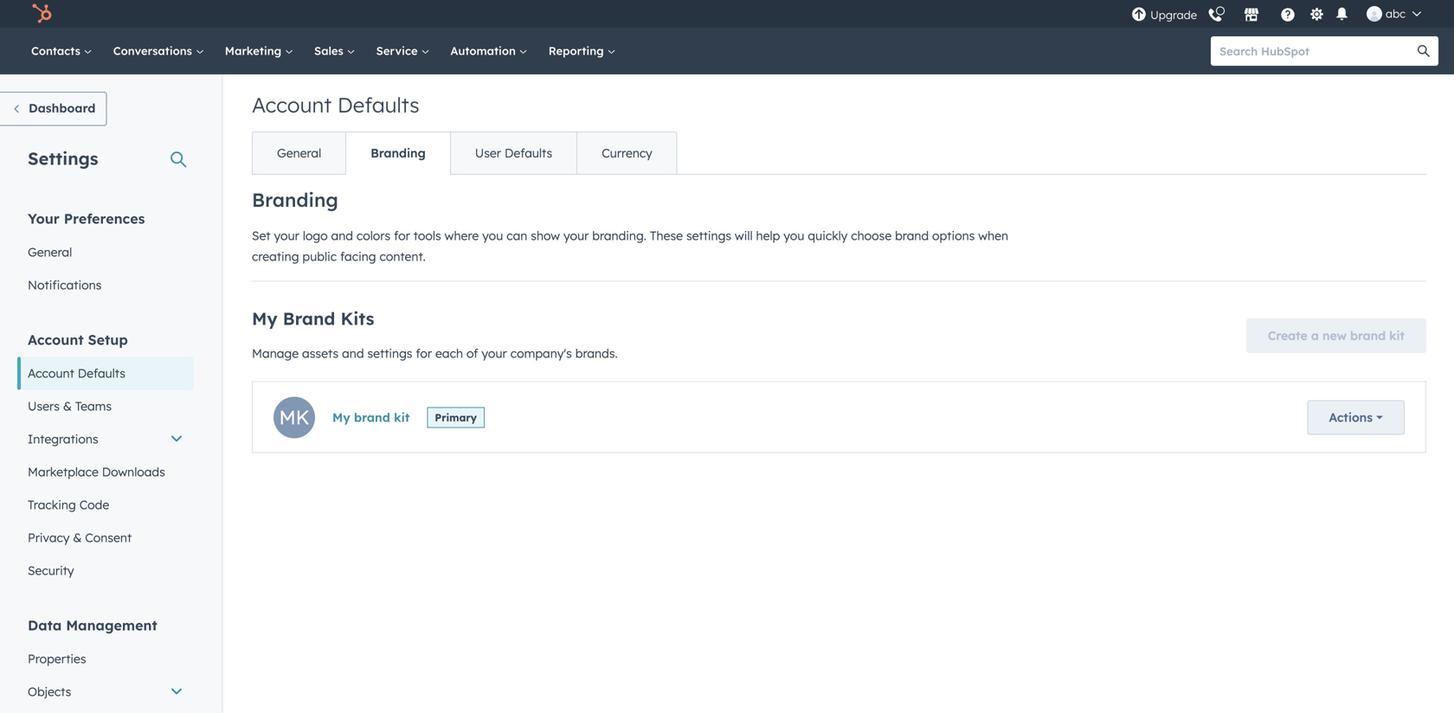 Task type: vqa. For each thing, say whether or not it's contained in the screenshot.
CREATE A PAGE
no



Task type: describe. For each thing, give the bounding box(es) containing it.
marketplaces button
[[1234, 0, 1270, 28]]

sales
[[314, 44, 347, 58]]

for inside set your logo and colors for tools where you can show your branding. these settings will help you quickly choose brand options when creating public facing content.
[[394, 228, 410, 243]]

company's
[[511, 346, 572, 361]]

these
[[650, 228, 683, 243]]

your preferences
[[28, 210, 145, 227]]

1 vertical spatial branding
[[252, 188, 338, 212]]

consent
[[85, 530, 132, 546]]

abc
[[1386, 6, 1406, 21]]

2 horizontal spatial your
[[564, 228, 589, 243]]

conversations link
[[103, 28, 215, 74]]

1 you from the left
[[482, 228, 503, 243]]

account for branding
[[252, 92, 332, 118]]

tracking code link
[[17, 489, 194, 522]]

assets
[[302, 346, 339, 361]]

0 horizontal spatial settings
[[368, 346, 413, 361]]

kits
[[341, 308, 374, 329]]

defaults for user defaults link
[[505, 145, 553, 161]]

data management
[[28, 617, 157, 634]]

create
[[1268, 328, 1308, 343]]

brand inside set your logo and colors for tools where you can show your branding. these settings will help you quickly choose brand options when creating public facing content.
[[895, 228, 929, 243]]

facing
[[340, 249, 376, 264]]

marketplaces image
[[1244, 8, 1260, 23]]

account inside the account defaults "link"
[[28, 366, 74, 381]]

new
[[1323, 328, 1347, 343]]

account setup
[[28, 331, 128, 349]]

your preferences element
[[17, 209, 194, 302]]

user defaults
[[475, 145, 553, 161]]

when
[[979, 228, 1009, 243]]

downloads
[[102, 465, 165, 480]]

choose
[[851, 228, 892, 243]]

data
[[28, 617, 62, 634]]

my brand kit button
[[333, 407, 410, 428]]

privacy & consent
[[28, 530, 132, 546]]

my for my brand kit
[[333, 410, 350, 425]]

creating
[[252, 249, 299, 264]]

calling icon button
[[1201, 1, 1231, 27]]

manage
[[252, 346, 299, 361]]

notifications image
[[1335, 7, 1350, 23]]

service link
[[366, 28, 440, 74]]

0 vertical spatial branding
[[371, 145, 426, 161]]

reporting
[[549, 44, 607, 58]]

users & teams link
[[17, 390, 194, 423]]

properties
[[28, 652, 86, 667]]

conversations
[[113, 44, 196, 58]]

currency link
[[577, 132, 677, 174]]

notifications button
[[1332, 5, 1353, 23]]

1 horizontal spatial defaults
[[338, 92, 420, 118]]

branding link
[[346, 132, 450, 174]]

& for users
[[63, 399, 72, 414]]

teams
[[75, 399, 112, 414]]

help image
[[1281, 8, 1296, 23]]

account for users & teams
[[28, 331, 84, 349]]

objects button
[[17, 676, 194, 709]]

0 vertical spatial account defaults
[[252, 92, 420, 118]]

upgrade
[[1151, 8, 1198, 22]]

notifications
[[28, 278, 102, 293]]

tools
[[414, 228, 441, 243]]

of
[[467, 346, 478, 361]]

settings image
[[1310, 7, 1325, 23]]

users
[[28, 399, 60, 414]]

my brand kit
[[333, 410, 410, 425]]

objects
[[28, 685, 71, 700]]

preferences
[[64, 210, 145, 227]]

privacy
[[28, 530, 70, 546]]

brand inside button
[[354, 410, 390, 425]]

upgrade image
[[1132, 7, 1147, 23]]

each
[[436, 346, 463, 361]]

help
[[756, 228, 780, 243]]

sales link
[[304, 28, 366, 74]]

tracking code
[[28, 497, 109, 513]]

user
[[475, 145, 501, 161]]

will
[[735, 228, 753, 243]]

security
[[28, 563, 74, 578]]

marketing
[[225, 44, 285, 58]]

management
[[66, 617, 157, 634]]

where
[[445, 228, 479, 243]]

kit inside button
[[394, 410, 410, 425]]

dashboard link
[[0, 92, 107, 126]]

branding.
[[593, 228, 647, 243]]

my brand kits
[[252, 308, 374, 329]]



Task type: locate. For each thing, give the bounding box(es) containing it.
you left can on the left of page
[[482, 228, 503, 243]]

0 horizontal spatial my
[[252, 308, 278, 329]]

service
[[376, 44, 421, 58]]

public
[[303, 249, 337, 264]]

general up 'logo'
[[277, 145, 321, 161]]

settings left will
[[687, 228, 732, 243]]

search image
[[1418, 45, 1431, 57]]

0 horizontal spatial account defaults
[[28, 366, 126, 381]]

0 horizontal spatial your
[[274, 228, 300, 243]]

1 vertical spatial brand
[[1351, 328, 1386, 343]]

marketplace downloads link
[[17, 456, 194, 489]]

1 horizontal spatial you
[[784, 228, 805, 243]]

contacts
[[31, 44, 84, 58]]

settings inside set your logo and colors for tools where you can show your branding. these settings will help you quickly choose brand options when creating public facing content.
[[687, 228, 732, 243]]

integrations
[[28, 432, 98, 447]]

hubspot link
[[21, 3, 65, 24]]

account setup element
[[17, 330, 194, 588]]

and inside set your logo and colors for tools where you can show your branding. these settings will help you quickly choose brand options when creating public facing content.
[[331, 228, 353, 243]]

general link down "preferences"
[[17, 236, 194, 269]]

marketplace
[[28, 465, 99, 480]]

colors
[[357, 228, 391, 243]]

1 horizontal spatial &
[[73, 530, 82, 546]]

0 vertical spatial kit
[[1390, 328, 1405, 343]]

reporting link
[[538, 28, 626, 74]]

quickly
[[808, 228, 848, 243]]

brands.
[[576, 346, 618, 361]]

dashboard
[[29, 100, 96, 116]]

defaults inside "link"
[[78, 366, 126, 381]]

account down marketing link
[[252, 92, 332, 118]]

code
[[79, 497, 109, 513]]

primary
[[435, 411, 477, 424]]

menu containing abc
[[1130, 0, 1434, 28]]

general
[[277, 145, 321, 161], [28, 245, 72, 260]]

general down your
[[28, 245, 72, 260]]

brand
[[895, 228, 929, 243], [1351, 328, 1386, 343], [354, 410, 390, 425]]

my up manage at the left of the page
[[252, 308, 278, 329]]

1 vertical spatial kit
[[394, 410, 410, 425]]

properties link
[[17, 643, 194, 676]]

&
[[63, 399, 72, 414], [73, 530, 82, 546]]

0 vertical spatial defaults
[[338, 92, 420, 118]]

logo
[[303, 228, 328, 243]]

0 horizontal spatial for
[[394, 228, 410, 243]]

1 vertical spatial &
[[73, 530, 82, 546]]

for left each
[[416, 346, 432, 361]]

tracking
[[28, 497, 76, 513]]

account up users
[[28, 366, 74, 381]]

0 vertical spatial my
[[252, 308, 278, 329]]

2 horizontal spatial brand
[[1351, 328, 1386, 343]]

0 horizontal spatial general link
[[17, 236, 194, 269]]

for
[[394, 228, 410, 243], [416, 346, 432, 361]]

create a new brand kit
[[1268, 328, 1405, 343]]

1 horizontal spatial kit
[[1390, 328, 1405, 343]]

1 horizontal spatial settings
[[687, 228, 732, 243]]

general link up 'logo'
[[253, 132, 346, 174]]

& inside the 'users & teams' link
[[63, 399, 72, 414]]

currency
[[602, 145, 653, 161]]

account defaults
[[252, 92, 420, 118], [28, 366, 126, 381]]

account
[[252, 92, 332, 118], [28, 331, 84, 349], [28, 366, 74, 381]]

general link for preferences
[[17, 236, 194, 269]]

your right show
[[564, 228, 589, 243]]

help button
[[1274, 4, 1303, 23]]

data management element
[[17, 616, 194, 714]]

2 horizontal spatial defaults
[[505, 145, 553, 161]]

set your logo and colors for tools where you can show your branding. these settings will help you quickly choose brand options when creating public facing content.
[[252, 228, 1009, 264]]

1 horizontal spatial brand
[[895, 228, 929, 243]]

account left setup
[[28, 331, 84, 349]]

0 vertical spatial brand
[[895, 228, 929, 243]]

brand inside 'button'
[[1351, 328, 1386, 343]]

settings link
[[1307, 5, 1328, 23]]

defaults up the 'users & teams' link
[[78, 366, 126, 381]]

you
[[482, 228, 503, 243], [784, 228, 805, 243]]

settings
[[687, 228, 732, 243], [368, 346, 413, 361]]

my down assets
[[333, 410, 350, 425]]

1 horizontal spatial general
[[277, 145, 321, 161]]

hubspot image
[[31, 3, 52, 24]]

defaults up the branding link
[[338, 92, 420, 118]]

abc button
[[1357, 0, 1432, 28]]

kit left primary
[[394, 410, 410, 425]]

0 vertical spatial &
[[63, 399, 72, 414]]

0 vertical spatial general
[[277, 145, 321, 161]]

general for your
[[28, 245, 72, 260]]

1 horizontal spatial your
[[482, 346, 507, 361]]

1 vertical spatial account defaults
[[28, 366, 126, 381]]

general for account
[[277, 145, 321, 161]]

users & teams
[[28, 399, 112, 414]]

marketplace downloads
[[28, 465, 165, 480]]

1 horizontal spatial my
[[333, 410, 350, 425]]

1 vertical spatial defaults
[[505, 145, 553, 161]]

0 horizontal spatial branding
[[252, 188, 338, 212]]

show
[[531, 228, 560, 243]]

& for privacy
[[73, 530, 82, 546]]

general link
[[253, 132, 346, 174], [17, 236, 194, 269]]

Search HubSpot search field
[[1211, 36, 1424, 66]]

0 vertical spatial account
[[252, 92, 332, 118]]

a
[[1312, 328, 1320, 343]]

1 vertical spatial general
[[28, 245, 72, 260]]

account defaults down sales link
[[252, 92, 420, 118]]

brand right new
[[1351, 328, 1386, 343]]

brand left primary
[[354, 410, 390, 425]]

your right of
[[482, 346, 507, 361]]

1 horizontal spatial for
[[416, 346, 432, 361]]

0 vertical spatial general link
[[253, 132, 346, 174]]

integrations button
[[17, 423, 194, 456]]

and right assets
[[342, 346, 364, 361]]

kit inside 'button'
[[1390, 328, 1405, 343]]

setup
[[88, 331, 128, 349]]

my for my brand kits
[[252, 308, 278, 329]]

your
[[28, 210, 60, 227]]

settings down kits
[[368, 346, 413, 361]]

2 vertical spatial brand
[[354, 410, 390, 425]]

1 horizontal spatial account defaults
[[252, 92, 420, 118]]

actions button
[[1308, 400, 1405, 435]]

for up the content.
[[394, 228, 410, 243]]

1 vertical spatial and
[[342, 346, 364, 361]]

0 horizontal spatial general
[[28, 245, 72, 260]]

0 vertical spatial and
[[331, 228, 353, 243]]

security link
[[17, 555, 194, 588]]

notifications link
[[17, 269, 194, 302]]

0 horizontal spatial kit
[[394, 410, 410, 425]]

automation
[[451, 44, 519, 58]]

branding
[[371, 145, 426, 161], [252, 188, 338, 212]]

branding up 'logo'
[[252, 188, 338, 212]]

1 horizontal spatial branding
[[371, 145, 426, 161]]

0 vertical spatial settings
[[687, 228, 732, 243]]

marketing link
[[215, 28, 304, 74]]

0 horizontal spatial &
[[63, 399, 72, 414]]

account defaults down account setup
[[28, 366, 126, 381]]

general link for defaults
[[253, 132, 346, 174]]

account defaults inside the account defaults "link"
[[28, 366, 126, 381]]

set
[[252, 228, 271, 243]]

defaults right user
[[505, 145, 553, 161]]

my
[[252, 308, 278, 329], [333, 410, 350, 425]]

1 vertical spatial settings
[[368, 346, 413, 361]]

0 horizontal spatial brand
[[354, 410, 390, 425]]

gary orlando image
[[1367, 6, 1383, 22]]

0 vertical spatial for
[[394, 228, 410, 243]]

user defaults link
[[450, 132, 577, 174]]

1 vertical spatial account
[[28, 331, 84, 349]]

create a new brand kit button
[[1247, 319, 1427, 353]]

account defaults link
[[17, 357, 194, 390]]

your
[[274, 228, 300, 243], [564, 228, 589, 243], [482, 346, 507, 361]]

contacts link
[[21, 28, 103, 74]]

automation link
[[440, 28, 538, 74]]

defaults for the account defaults "link"
[[78, 366, 126, 381]]

brand
[[283, 308, 335, 329]]

you right help
[[784, 228, 805, 243]]

menu
[[1130, 0, 1434, 28]]

my inside button
[[333, 410, 350, 425]]

1 vertical spatial my
[[333, 410, 350, 425]]

2 vertical spatial defaults
[[78, 366, 126, 381]]

& right users
[[63, 399, 72, 414]]

2 vertical spatial account
[[28, 366, 74, 381]]

& right privacy
[[73, 530, 82, 546]]

manage assets and settings for each of your company's brands.
[[252, 346, 618, 361]]

kit right new
[[1390, 328, 1405, 343]]

& inside the privacy & consent link
[[73, 530, 82, 546]]

content.
[[380, 249, 426, 264]]

navigation
[[252, 132, 678, 175]]

search button
[[1410, 36, 1439, 66]]

settings
[[28, 148, 98, 169]]

your up creating
[[274, 228, 300, 243]]

defaults
[[338, 92, 420, 118], [505, 145, 553, 161], [78, 366, 126, 381]]

1 vertical spatial for
[[416, 346, 432, 361]]

0 horizontal spatial you
[[482, 228, 503, 243]]

1 horizontal spatial general link
[[253, 132, 346, 174]]

and up the facing
[[331, 228, 353, 243]]

can
[[507, 228, 528, 243]]

2 you from the left
[[784, 228, 805, 243]]

navigation containing general
[[252, 132, 678, 175]]

calling icon image
[[1208, 8, 1224, 24]]

options
[[933, 228, 975, 243]]

0 horizontal spatial defaults
[[78, 366, 126, 381]]

actions
[[1330, 410, 1373, 425]]

general inside your preferences element
[[28, 245, 72, 260]]

branding up colors
[[371, 145, 426, 161]]

1 vertical spatial general link
[[17, 236, 194, 269]]

brand right choose
[[895, 228, 929, 243]]



